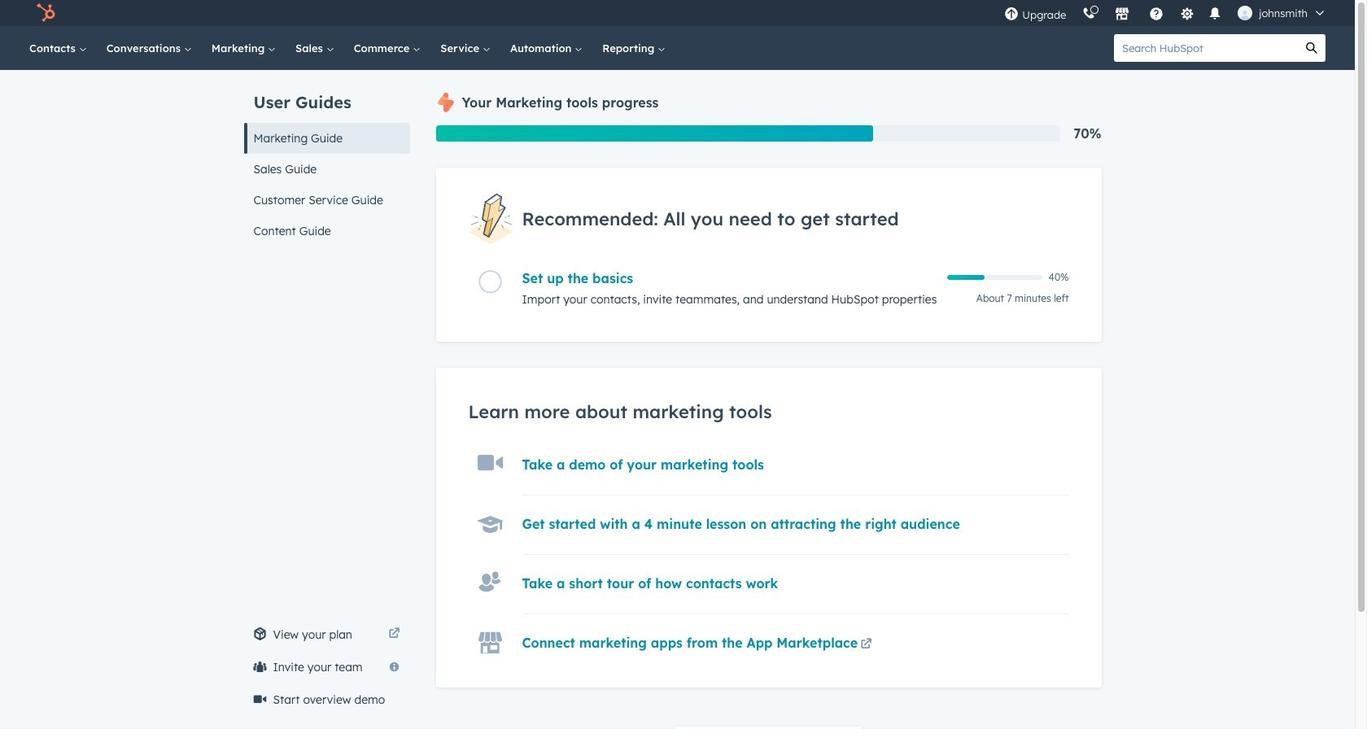 Task type: vqa. For each thing, say whether or not it's contained in the screenshot.
Industry
no



Task type: locate. For each thing, give the bounding box(es) containing it.
link opens in a new window image
[[389, 625, 400, 645], [861, 639, 872, 651]]

1 horizontal spatial link opens in a new window image
[[861, 636, 872, 655]]

[object object] complete progress bar
[[947, 275, 985, 280]]

Search HubSpot search field
[[1114, 34, 1298, 62]]

0 horizontal spatial link opens in a new window image
[[389, 628, 400, 640]]

progress bar
[[436, 125, 873, 142]]

user guides element
[[244, 70, 410, 247]]

link opens in a new window image
[[389, 628, 400, 640], [861, 636, 872, 655]]

john smith image
[[1238, 6, 1253, 20]]

0 horizontal spatial link opens in a new window image
[[389, 625, 400, 645]]

menu
[[996, 0, 1335, 26]]

marketplaces image
[[1115, 7, 1130, 22]]



Task type: describe. For each thing, give the bounding box(es) containing it.
1 horizontal spatial link opens in a new window image
[[861, 639, 872, 651]]



